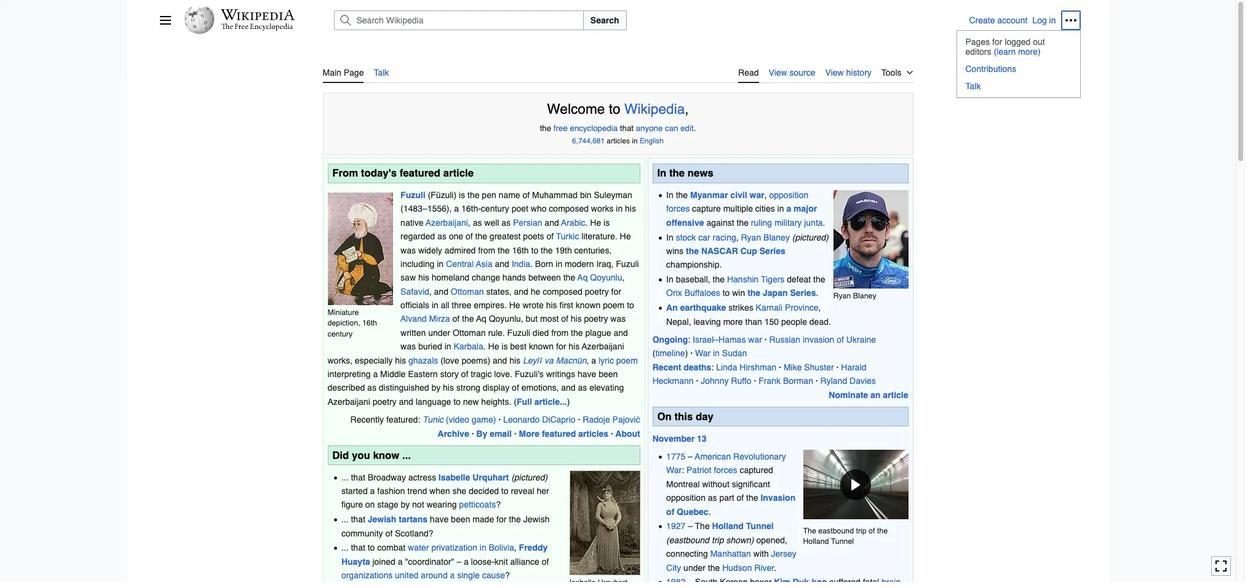 Task type: locate. For each thing, give the bounding box(es) containing it.
1 vertical spatial (pictured)
[[512, 473, 548, 482]]

against
[[707, 218, 735, 228]]

petticoats
[[459, 500, 496, 510]]

to up the free encyclopedia that anyone can edit . 6,744,681 articles in english
[[609, 102, 621, 117]]

1 vertical spatial been
[[451, 515, 470, 525]]

the inside captured montreal without significant opposition as part of the
[[747, 493, 759, 503]]

. down jersey
[[775, 563, 777, 573]]

organizations
[[342, 571, 393, 581]]

display
[[483, 383, 510, 393]]

1 vertical spatial (
[[514, 397, 517, 407]]

0 horizontal spatial war
[[667, 466, 682, 475]]

an earthquake strikes karnali province
[[667, 303, 819, 313]]

2 horizontal spatial :
[[712, 362, 714, 372]]

1 horizontal spatial view
[[826, 68, 844, 78]]

0 vertical spatial composed
[[549, 204, 589, 214]]

of up 1927
[[667, 507, 675, 517]]

main content
[[318, 55, 919, 582]]

pages
[[966, 37, 991, 47]]

that inside ... that  broadway actress isabelle urquhart (pictured) started a fashion trend when she decided to reveal her figure on stage by not wearing
[[351, 473, 366, 482]]

featured:
[[387, 415, 421, 425]]

from up central asia and india at the top left
[[478, 245, 496, 255]]

poem inside states, and he composed poetry for officials in all three empires. he wrote his first known poem to alvand mirza
[[603, 300, 625, 310]]

1 vertical spatial ottoman
[[453, 328, 486, 338]]

trip inside 1927 – the holland tunnel (eastbound trip shown)
[[712, 535, 724, 545]]

the right eastbound
[[878, 526, 888, 536]]

0 horizontal spatial forces
[[667, 204, 690, 214]]

that up started
[[351, 473, 366, 482]]

was up plague
[[611, 314, 626, 324]]

he inside . he is best known for his azerbaijani works, especially his
[[488, 342, 500, 352]]

his up middle
[[395, 356, 406, 365]]

the
[[540, 124, 552, 133], [670, 167, 685, 179], [468, 190, 480, 200], [676, 190, 688, 200], [737, 218, 749, 228], [476, 232, 488, 241], [498, 245, 510, 255], [541, 245, 553, 255], [686, 246, 699, 256], [564, 273, 576, 283], [713, 275, 725, 284], [814, 275, 826, 284], [748, 288, 761, 298], [462, 314, 474, 324], [571, 328, 583, 338], [747, 493, 759, 503], [509, 515, 521, 525], [878, 526, 888, 536], [708, 563, 720, 573]]

talk right page
[[374, 68, 389, 78]]

tunnel inside the eastbound trip of the holland tunnel
[[832, 537, 854, 546]]

search
[[591, 15, 620, 25]]

racing
[[713, 232, 737, 242]]

1 horizontal spatial ?
[[505, 571, 510, 581]]

1 ... from the top
[[342, 473, 349, 482]]

the inside 'have been made for the jewish community of scotland?'
[[509, 515, 521, 525]]

defeat
[[787, 275, 811, 284]]

1 horizontal spatial forces
[[714, 466, 738, 475]]

his down including
[[419, 273, 430, 283]]

capture
[[693, 204, 721, 214]]

0 horizontal spatial holland
[[713, 522, 744, 531]]

welcome
[[547, 102, 605, 117]]

2 ... from the top
[[342, 515, 349, 525]]

to inside ... that  broadway actress isabelle urquhart (pictured) started a fashion trend when she decided to reveal her figure on stage by not wearing
[[502, 486, 509, 496]]

0 vertical spatial more
[[1019, 47, 1039, 57]]

) up dicaprio
[[567, 397, 570, 407]]

create
[[970, 15, 996, 25]]

central asia link
[[446, 259, 493, 269]]

1 vertical spatial by
[[401, 500, 410, 510]]

an
[[871, 390, 881, 400]]

poetry down aq qoyunlu link
[[585, 287, 609, 297]]

forces inside opposition forces
[[667, 204, 690, 214]]

as down without
[[708, 493, 718, 503]]

of right eastbound
[[869, 526, 876, 536]]

the down modern
[[564, 273, 576, 283]]

for inside 'have been made for the jewish community of scotland?'
[[497, 515, 507, 525]]

0 horizontal spatial from
[[478, 245, 496, 255]]

and inside 'aq qoyunlu , safavid , and ottoman'
[[434, 287, 449, 297]]

... for ... that jewish tartans
[[342, 515, 349, 525]]

1 horizontal spatial :
[[688, 335, 691, 345]]

1 vertical spatial fuzuli
[[616, 259, 639, 269]]

is inside ) is the pen name of muhammad bin suleyman (1483–1556), a 16th-century poet who composed works in his native
[[459, 190, 465, 200]]

english link
[[640, 136, 664, 145]]

, inside 'ghazals (love poems) and his leylī va macnūn , a lyric poem interpreting a middle eastern story of tragic love. fuzuli's writings have been described as distinguished by his strong display of emotions, and as elevating azerbaijani poetry and language to new heights. ('
[[587, 356, 589, 365]]

from today's featured article
[[333, 167, 474, 179]]

– for 1927
[[688, 522, 693, 531]]

2 vertical spatial poetry
[[373, 397, 397, 407]]

0 vertical spatial ottoman
[[451, 287, 484, 297]]

jewish
[[368, 515, 397, 525], [524, 515, 550, 525]]

is inside . he is best known for his azerbaijani works, especially his
[[502, 342, 508, 352]]

and down who
[[545, 218, 559, 228]]

1 horizontal spatial have
[[578, 369, 597, 379]]

: up montreal
[[682, 466, 685, 475]]

1 vertical spatial )
[[567, 397, 570, 407]]

recent
[[653, 362, 682, 372]]

he inside literature. he was widely admired from the 16th to the 19th centuries, including in
[[620, 232, 631, 241]]

page
[[344, 68, 364, 78]]

talk link for main page
[[374, 60, 389, 82]]

... up started
[[342, 473, 349, 482]]

0 vertical spatial been
[[599, 369, 618, 379]]

0 horizontal spatial aq
[[477, 314, 487, 324]]

his inside states, and he composed poetry for officials in all three empires. he wrote his first known poem to alvand mirza
[[546, 300, 557, 310]]

fuzuli up best
[[508, 328, 531, 338]]

pages for logged out editors
[[966, 37, 1046, 57]]

. left born
[[531, 259, 533, 269]]

1 horizontal spatial series
[[791, 288, 817, 298]]

to left 'win'
[[723, 288, 730, 298]]

decided
[[469, 486, 499, 496]]

0 vertical spatial )
[[454, 190, 457, 200]]

1 horizontal spatial known
[[576, 300, 601, 310]]

to inside in stock car racing , ryan blaney (pictured) wins the nascar cup series championship. in baseball, the hanshin tigers defeat the orix buffaloes to win the japan series .
[[723, 288, 730, 298]]

2 horizontal spatial is
[[604, 218, 610, 228]]

that up community
[[351, 515, 366, 525]]

16th right depiction,
[[363, 318, 377, 328]]

2 vertical spatial ...
[[342, 543, 349, 553]]

– for 1775
[[688, 452, 693, 462]]

opposition forces link
[[667, 190, 809, 214]]

1 horizontal spatial (
[[514, 397, 517, 407]]

0 horizontal spatial )
[[454, 190, 457, 200]]

. inside . he is best known for his azerbaijani works, especially his
[[484, 342, 486, 352]]

. up literature.
[[586, 218, 588, 228]]

0 horizontal spatial view
[[769, 68, 788, 78]]

without
[[703, 479, 730, 489]]

1 vertical spatial aq
[[477, 314, 487, 324]]

0 vertical spatial under
[[429, 328, 451, 338]]

0 vertical spatial aq
[[578, 273, 588, 283]]

tunnel up 'opened,'
[[747, 522, 774, 531]]

fuzuli
[[401, 190, 426, 200], [616, 259, 639, 269], [508, 328, 531, 338]]

that inside the free encyclopedia that anyone can edit . 6,744,681 articles in english
[[620, 124, 634, 133]]

2 – from the top
[[688, 522, 693, 531]]

a
[[454, 204, 459, 214], [787, 204, 792, 214], [592, 356, 597, 365], [373, 369, 378, 379], [370, 486, 375, 496], [398, 557, 403, 567], [464, 557, 469, 567], [450, 571, 455, 581]]

opposition up the major
[[770, 190, 809, 200]]

jewish inside 'have been made for the jewish community of scotland?'
[[524, 515, 550, 525]]

0 vertical spatial is
[[459, 190, 465, 200]]

invasion
[[803, 335, 835, 345]]

his inside the . born in modern iraq, fuzuli saw his homeland change hands between the
[[419, 273, 430, 283]]

Search search field
[[319, 10, 970, 30]]

1 vertical spatial 16th
[[363, 318, 377, 328]]

in up (love
[[445, 342, 452, 352]]

talk down contributions
[[966, 81, 982, 91]]

have inside 'have been made for the jewish community of scotland?'
[[430, 515, 449, 525]]

freddy
[[519, 543, 548, 553]]

as left elevating
[[578, 383, 587, 393]]

1 horizontal spatial opposition
[[770, 190, 809, 200]]

trip right eastbound
[[857, 526, 867, 536]]

0 horizontal spatial series
[[760, 246, 786, 256]]

isabelle urquhart, c. 1892 image
[[570, 471, 641, 575]]

have been made for the jewish community of scotland?
[[342, 515, 550, 538]]

in inside the free encyclopedia that anyone can edit . 6,744,681 articles in english
[[632, 136, 638, 145]]

view source
[[769, 68, 816, 78]]

is inside ". he is regarded as one of the greatest poets of"
[[604, 218, 610, 228]]

the inside ". he is regarded as one of the greatest poets of"
[[476, 232, 488, 241]]

to inside literature. he was widely admired from the 16th to the 19th centuries, including in
[[532, 245, 539, 255]]

for up the leylī va macnūn link
[[557, 342, 567, 352]]

series
[[760, 246, 786, 256], [791, 288, 817, 298]]

in inside the personal tools navigation
[[1050, 15, 1057, 25]]

1775 link
[[667, 452, 686, 462]]

a inside "a major offensive"
[[787, 204, 792, 214]]

strikes
[[729, 303, 754, 313]]

of down love.
[[512, 383, 519, 393]]

in up orix
[[667, 275, 674, 284]]

for inside states, and he composed poetry for officials in all three empires. he wrote his first known poem to alvand mirza
[[612, 287, 622, 297]]

1 vertical spatial talk
[[966, 81, 982, 91]]

by up language
[[432, 383, 441, 393]]

(
[[428, 190, 431, 200], [514, 397, 517, 407]]

century down depiction,
[[328, 329, 353, 338]]

and right asia
[[495, 259, 510, 269]]

0 vertical spatial articles
[[607, 136, 630, 145]]

0 vertical spatial tunnel
[[747, 522, 774, 531]]

learn more
[[997, 47, 1039, 57]]

1 vertical spatial century
[[328, 329, 353, 338]]

of right one
[[466, 232, 473, 241]]

ghazals
[[409, 356, 438, 365]]

1 – from the top
[[688, 452, 693, 462]]

poem
[[603, 300, 625, 310], [617, 356, 638, 365]]

view history
[[826, 68, 872, 78]]

interpreting
[[328, 369, 371, 379]]

a inside ... that  broadway actress isabelle urquhart (pictured) started a fashion trend when she decided to reveal her figure on stage by not wearing
[[370, 486, 375, 496]]

of down first
[[562, 314, 569, 324]]

0 vertical spatial known
[[576, 300, 601, 310]]

azerbaijani inside 'ghazals (love poems) and his leylī va macnūn , a lyric poem interpreting a middle eastern story of tragic love. fuzuli's writings have been described as distinguished by his strong display of emotions, and as elevating azerbaijani poetry and language to new heights. ('
[[328, 397, 370, 407]]

create account link
[[970, 15, 1028, 25]]

tartans
[[399, 515, 428, 525]]

orix buffaloes link
[[667, 288, 721, 298]]

0 horizontal spatial (pictured)
[[512, 473, 548, 482]]

1 horizontal spatial featured
[[542, 429, 576, 439]]

the inside the eastbound trip of the holland tunnel
[[878, 526, 888, 536]]

more inside ', nepal, leaving more than 150 people dead.'
[[724, 317, 743, 327]]

fuzuli up (1483–1556),
[[401, 190, 426, 200]]

0 horizontal spatial blaney
[[764, 232, 790, 242]]

0 vertical spatial blaney
[[764, 232, 790, 242]]

0 vertical spatial 16th
[[512, 245, 529, 255]]

first
[[560, 300, 574, 310]]

1 horizontal spatial century
[[481, 204, 510, 214]]

military
[[775, 218, 802, 228]]

article up füzuli on the top
[[444, 167, 474, 179]]

suleyman
[[594, 190, 633, 200]]

3 ... from the top
[[342, 543, 349, 553]]

1 vertical spatial known
[[529, 342, 554, 352]]

0 horizontal spatial the
[[695, 522, 710, 531]]

aq down empires.
[[477, 314, 487, 324]]

: down nepal,
[[688, 335, 691, 345]]

for
[[993, 37, 1003, 47], [612, 287, 622, 297], [557, 342, 567, 352], [497, 515, 507, 525]]

holland down eastbound
[[804, 537, 829, 546]]

leylī
[[523, 356, 542, 365]]

he inside ". he is regarded as one of the greatest poets of"
[[591, 218, 602, 228]]

holland inside 1927 – the holland tunnel (eastbound trip shown)
[[713, 522, 744, 531]]

aq down modern
[[578, 273, 588, 283]]

1 horizontal spatial article
[[884, 390, 909, 400]]

0 vertical spatial poem
[[603, 300, 625, 310]]

... for ... that  broadway actress isabelle urquhart (pictured) started a fashion trend when she decided to reveal her figure on stage by not wearing
[[342, 473, 349, 482]]

) up azerbaijani link
[[454, 190, 457, 200]]

( inside 'ghazals (love poems) and his leylī va macnūn , a lyric poem interpreting a middle eastern story of tragic love. fuzuli's writings have been described as distinguished by his strong display of emotions, and as elevating azerbaijani poetry and language to new heights. ('
[[514, 397, 517, 407]]

captured montreal without significant opposition as part of the
[[667, 466, 774, 503]]

known inside . he is best known for his azerbaijani works, especially his
[[529, 342, 554, 352]]

of left ukraine on the right of page
[[837, 335, 845, 345]]

. up province
[[817, 288, 819, 298]]

been inside 'have been made for the jewish community of scotland?'
[[451, 515, 470, 525]]

ryan blaney in may 2023 image
[[834, 190, 909, 289]]

1 horizontal spatial from
[[552, 328, 569, 338]]

the up born
[[541, 245, 553, 255]]

november 13
[[653, 434, 707, 444]]

"coordinator" –
[[405, 557, 462, 567]]

wrote
[[523, 300, 544, 310]]

1 vertical spatial from
[[552, 328, 569, 338]]

0 vertical spatial talk
[[374, 68, 389, 78]]

been inside 'ghazals (love poems) and his leylī va macnūn , a lyric poem interpreting a middle eastern story of tragic love. fuzuli's writings have been described as distinguished by his strong display of emotions, and as elevating azerbaijani poetry and language to new heights. ('
[[599, 369, 618, 379]]

ghazals (love poems) and his leylī va macnūn , a lyric poem interpreting a middle eastern story of tragic love. fuzuli's writings have been described as distinguished by his strong display of emotions, and as elevating azerbaijani poetry and language to new heights. (
[[328, 356, 638, 407]]

russian invasion of ukraine timeline
[[656, 335, 877, 359]]

0 vertical spatial ...
[[342, 473, 349, 482]]

16th inside miniature depiction, 16th century
[[363, 318, 377, 328]]

talk inside main content
[[374, 68, 389, 78]]

for inside pages for logged out editors
[[993, 37, 1003, 47]]

known inside states, and he composed poetry for officials in all three empires. he wrote his first known poem to alvand mirza
[[576, 300, 601, 310]]

have down 'wearing'
[[430, 515, 449, 525]]

1 vertical spatial under
[[684, 563, 706, 573]]

composed up 'arabic' link
[[549, 204, 589, 214]]

dead.
[[810, 317, 832, 327]]

2 vertical spatial fuzuli
[[508, 328, 531, 338]]

2 jewish from the left
[[524, 515, 550, 525]]

that down welcome to wikipedia ,
[[620, 124, 634, 133]]

(pictured) down junta
[[793, 232, 829, 242]]

1 horizontal spatial by
[[432, 383, 441, 393]]

junta
[[805, 218, 823, 228]]

with
[[754, 549, 769, 559]]

2 view from the left
[[826, 68, 844, 78]]

0 vertical spatial poetry
[[585, 287, 609, 297]]

poem right lyric at the bottom left
[[617, 356, 638, 365]]

river
[[755, 563, 775, 573]]

article
[[444, 167, 474, 179], [884, 390, 909, 400]]

talk
[[374, 68, 389, 78], [966, 81, 982, 91]]

a up military
[[787, 204, 792, 214]]

iraq,
[[597, 259, 614, 269]]

the free encyclopedia image
[[222, 23, 294, 31]]

linda hirshman
[[717, 362, 777, 372]]

ryan blaney
[[834, 291, 877, 300]]

tunnel
[[747, 522, 774, 531], [832, 537, 854, 546]]

jersey city link
[[667, 549, 797, 573]]

including
[[401, 259, 435, 269]]

1 horizontal spatial talk link
[[958, 78, 1081, 95]]

the down significant
[[747, 493, 759, 503]]

1 horizontal spatial talk
[[966, 81, 982, 91]]

and up "all"
[[434, 287, 449, 297]]

been down petticoats
[[451, 515, 470, 525]]

of up poet
[[523, 190, 530, 200]]

1 horizontal spatial more
[[1019, 47, 1039, 57]]

0 vertical spatial have
[[578, 369, 597, 379]]

talk link down contributions
[[958, 78, 1081, 95]]

more inside the personal tools navigation
[[1019, 47, 1039, 57]]

figure
[[342, 500, 363, 510]]

from inside of the aq qoyunlu, but most of his poetry was written under ottoman rule. fuzuli died from the plague and was buried in
[[552, 328, 569, 338]]

0 vertical spatial forces
[[667, 204, 690, 214]]

hands
[[503, 273, 526, 283]]

. he is regarded as one of the greatest poets of
[[401, 218, 610, 241]]

his up most
[[546, 300, 557, 310]]

macnūn
[[556, 356, 587, 365]]

war down 1775 at the bottom right
[[667, 466, 682, 475]]

1 vertical spatial opposition
[[667, 493, 706, 503]]

knit
[[495, 557, 508, 567]]

0 horizontal spatial jewish
[[368, 515, 397, 525]]

by inside 'ghazals (love poems) and his leylī va macnūn , a lyric poem interpreting a middle eastern story of tragic love. fuzuli's writings have been described as distinguished by his strong display of emotions, and as elevating azerbaijani poetry and language to new heights. ('
[[432, 383, 441, 393]]

azerbaijani up one
[[426, 218, 468, 228]]

– up (eastbound
[[688, 522, 693, 531]]

urquhart
[[473, 473, 509, 482]]

ellipsis image
[[1065, 14, 1078, 26]]

0 horizontal spatial 16th
[[363, 318, 377, 328]]

... for ... that to combat water privatization in bolivia ,
[[342, 543, 349, 553]]

talk for contributions
[[966, 81, 982, 91]]

that for ... that jewish tartans
[[351, 515, 366, 525]]

leaving
[[694, 317, 721, 327]]

– inside 1927 – the holland tunnel (eastbound trip shown)
[[688, 522, 693, 531]]

0 horizontal spatial opposition
[[667, 493, 706, 503]]

been
[[599, 369, 618, 379], [451, 515, 470, 525]]

from
[[478, 245, 496, 255], [552, 328, 569, 338]]

of right part
[[737, 493, 744, 503]]

the right defeat at the top of page
[[814, 275, 826, 284]]

– right 1775 at the bottom right
[[688, 452, 693, 462]]

1 horizontal spatial is
[[502, 342, 508, 352]]

1 vertical spatial ?
[[505, 571, 510, 581]]

0 horizontal spatial tunnel
[[747, 522, 774, 531]]

2 vertical spatial azerbaijani
[[328, 397, 370, 407]]

poetry inside of the aq qoyunlu, but most of his poetry was written under ottoman rule. fuzuli died from the plague and was buried in
[[585, 314, 609, 324]]

1 vertical spatial poetry
[[585, 314, 609, 324]]

known right first
[[576, 300, 601, 310]]

fuzuli right iraq, in the left top of the page
[[616, 259, 639, 269]]

1 vertical spatial articles
[[579, 429, 609, 439]]

opened,
[[757, 535, 788, 545]]

0 horizontal spatial article
[[444, 167, 474, 179]]

1 horizontal spatial ryan
[[834, 291, 852, 300]]

azerbaijani down described
[[328, 397, 370, 407]]

war down than
[[749, 335, 763, 345]]

1 vertical spatial ...
[[342, 515, 349, 525]]

the inside 1927 – the holland tunnel (eastbound trip shown)
[[695, 522, 710, 531]]

his up macnūn
[[569, 342, 580, 352]]

ottoman up three
[[451, 287, 484, 297]]

( right "heights." at left bottom
[[514, 397, 517, 407]]

blaney down ruling military junta link
[[764, 232, 790, 242]]

he for . he is regarded as one of the greatest poets of
[[591, 218, 602, 228]]

he right literature.
[[620, 232, 631, 241]]

war up cities
[[750, 190, 765, 200]]

0 horizontal spatial talk link
[[374, 60, 389, 82]]

0 vertical spatial ?
[[496, 500, 501, 510]]

the down reveal
[[509, 515, 521, 525]]

0 vertical spatial from
[[478, 245, 496, 255]]

under the hudson river .
[[682, 563, 777, 573]]

for down qoyunlu
[[612, 287, 622, 297]]

broadway
[[368, 473, 406, 482]]

deaths
[[684, 362, 712, 372]]

in
[[1050, 15, 1057, 25], [632, 136, 638, 145], [616, 204, 623, 214], [778, 204, 785, 214], [437, 259, 444, 269], [556, 259, 563, 269], [432, 300, 439, 310], [445, 342, 452, 352], [713, 349, 720, 359], [480, 543, 487, 553]]

arabic
[[562, 218, 586, 228]]

his down first
[[571, 314, 582, 324]]

. inside ". he is regarded as one of the greatest poets of"
[[586, 218, 588, 228]]

the down three
[[462, 314, 474, 324]]

0 vertical spatial holland
[[713, 522, 744, 531]]

his inside ) is the pen name of muhammad bin suleyman (1483–1556), a 16th-century poet who composed works in his native
[[625, 204, 637, 214]]

war up deaths
[[696, 349, 711, 359]]

0 vertical spatial opposition
[[770, 190, 809, 200]]

leonardo dicaprio
[[504, 415, 576, 425]]

ryland davies link
[[821, 376, 877, 386]]

2 vertical spatial :
[[682, 466, 685, 475]]

. inside the . born in modern iraq, fuzuli saw his homeland change hands between the
[[531, 259, 533, 269]]

that up huayta
[[351, 543, 366, 553]]

learn more link
[[994, 47, 1041, 57]]

1 horizontal spatial holland
[[804, 537, 829, 546]]

articles down radoje
[[579, 429, 609, 439]]

0 horizontal spatial fuzuli
[[401, 190, 426, 200]]

poetry up plague
[[585, 314, 609, 324]]

the inside the eastbound trip of the holland tunnel
[[804, 526, 817, 536]]

1 vertical spatial azerbaijani
[[582, 342, 625, 352]]

india
[[512, 259, 531, 269]]

view for view history
[[826, 68, 844, 78]]

1 horizontal spatial fuzuli
[[508, 328, 531, 338]]

1 vertical spatial have
[[430, 515, 449, 525]]

1 view from the left
[[769, 68, 788, 78]]

tunnel down eastbound
[[832, 537, 854, 546]]

0 horizontal spatial ryan
[[741, 232, 762, 242]]

in down in the news
[[667, 190, 674, 200]]

jewish up freddy
[[524, 515, 550, 525]]

mike shuster
[[784, 362, 835, 372]]

. right military
[[823, 218, 826, 228]]

that for ... that  broadway actress isabelle urquhart (pictured) started a fashion trend when she decided to reveal her figure on stage by not wearing
[[351, 473, 366, 482]]



Task type: vqa. For each thing, say whether or not it's contained in the screenshot.
4th x small image from the top
no



Task type: describe. For each thing, give the bounding box(es) containing it.
between
[[529, 273, 561, 283]]

poetry inside states, and he composed poetry for officials in all three empires. he wrote his first known poem to alvand mirza
[[585, 287, 609, 297]]

karnali
[[756, 303, 783, 313]]

email
[[490, 429, 512, 439]]

opposition inside captured montreal without significant opposition as part of the
[[667, 493, 706, 503]]

to inside states, and he composed poetry for officials in all three empires. he wrote his first known poem to alvand mirza
[[627, 300, 635, 310]]

as inside captured montreal without significant opposition as part of the
[[708, 493, 718, 503]]

0 horizontal spatial ?
[[496, 500, 501, 510]]

israel–hamas war link
[[693, 335, 763, 345]]

as inside ". he is regarded as one of the greatest poets of"
[[438, 232, 447, 241]]

opposition inside opposition forces
[[770, 190, 809, 200]]

menu image
[[159, 14, 171, 26]]

of right poets
[[547, 232, 554, 241]]

in inside of the aq qoyunlu, but most of his poetry was written under ottoman rule. fuzuli died from the plague and was buried in
[[445, 342, 452, 352]]

... that jewish tartans
[[342, 515, 428, 525]]

opened, connecting
[[667, 535, 788, 559]]

news
[[688, 167, 714, 179]]

in up loose-
[[480, 543, 487, 553]]

elevating
[[590, 383, 624, 393]]

a left lyric at the bottom left
[[592, 356, 597, 365]]

of inside 'have been made for the jewish community of scotland?'
[[386, 529, 393, 538]]

0 vertical spatial war
[[750, 190, 765, 200]]

blaney inside in stock car racing , ryan blaney (pictured) wins the nascar cup series championship. in baseball, the hanshin tigers defeat the orix buffaloes to win the japan series .
[[764, 232, 790, 242]]

the inside the . born in modern iraq, fuzuli saw his homeland change hands between the
[[564, 273, 576, 283]]

read
[[739, 68, 759, 78]]

edit
[[681, 124, 694, 133]]

of inside russian invasion of ukraine timeline
[[837, 335, 845, 345]]

articles inside the free encyclopedia that anyone can edit . 6,744,681 articles in english
[[607, 136, 630, 145]]

baseball,
[[676, 275, 711, 284]]

in inside ) is the pen name of muhammad bin suleyman (1483–1556), a 16th-century poet who composed works in his native
[[616, 204, 623, 214]]

and inside of the aq qoyunlu, but most of his poetry was written under ottoman rule. fuzuli died from the plague and was buried in
[[614, 328, 628, 338]]

fuzuli ( füzuli
[[401, 190, 454, 200]]

the nascar cup series link
[[686, 246, 786, 256]]

0 vertical spatial :
[[688, 335, 691, 345]]

arabic link
[[562, 218, 586, 228]]

car
[[699, 232, 711, 242]]

1 horizontal spatial under
[[684, 563, 706, 573]]

0 vertical spatial azerbaijani
[[426, 218, 468, 228]]

offensive
[[667, 218, 705, 228]]

read link
[[739, 60, 759, 83]]

view source link
[[769, 60, 816, 82]]

the left plague
[[571, 328, 583, 338]]

of up strong
[[461, 369, 469, 379]]

harald heckmann
[[653, 362, 867, 386]]

in the news
[[658, 167, 714, 179]]

a inside ) is the pen name of muhammad bin suleyman (1483–1556), a 16th-century poet who composed works in his native
[[454, 204, 459, 214]]

plague
[[586, 328, 612, 338]]

, inside ', nepal, leaving more than 150 people dead.'
[[819, 303, 821, 313]]

fuzuli inside the . born in modern iraq, fuzuli saw his homeland change hands between the
[[616, 259, 639, 269]]

is for azerbaijani
[[502, 342, 508, 352]]

the down manhattan
[[708, 563, 720, 573]]

16th inside literature. he was widely admired from the 16th to the 19th centuries, including in
[[512, 245, 529, 255]]

the inside the free encyclopedia that anyone can edit . 6,744,681 articles in english
[[540, 124, 552, 133]]

fuzuli inside of the aq qoyunlu, but most of his poetry was written under ottoman rule. fuzuli died from the plague and was buried in
[[508, 328, 531, 338]]

linda
[[717, 362, 738, 372]]

have inside 'ghazals (love poems) and his leylī va macnūn , a lyric poem interpreting a middle eastern story of tragic love. fuzuli's writings have been described as distinguished by his strong display of emotions, and as elevating azerbaijani poetry and language to new heights. ('
[[578, 369, 597, 379]]

azerbaijani inside . he is best known for his azerbaijani works, especially his
[[582, 342, 625, 352]]

ryan inside in stock car racing , ryan blaney (pictured) wins the nascar cup series championship. in baseball, the hanshin tigers defeat the orix buffaloes to win the japan series .
[[741, 232, 762, 242]]

poet
[[512, 204, 529, 214]]

myanmar civil war link
[[691, 190, 765, 200]]

love.
[[494, 369, 513, 379]]

2 vertical spatial was
[[401, 342, 416, 352]]

miniature
[[328, 308, 359, 317]]

(pictured) inside in stock car racing , ryan blaney (pictured) wins the nascar cup series championship. in baseball, the hanshin tigers defeat the orix buffaloes to win the japan series .
[[793, 232, 829, 242]]

did you know ...
[[333, 449, 411, 462]]

leylī va macnūn link
[[523, 356, 587, 365]]

1927
[[667, 522, 686, 531]]

in inside the . born in modern iraq, fuzuli saw his homeland change hands between the
[[556, 259, 563, 269]]

in for in stock car racing , ryan blaney (pictured) wins the nascar cup series championship. in baseball, the hanshin tigers defeat the orix buffaloes to win the japan series .
[[667, 232, 674, 242]]

russian
[[770, 335, 801, 345]]

miniature depiction, 16th century image
[[328, 193, 393, 305]]

hanshin tigers link
[[728, 275, 785, 284]]

tunnel inside 1927 – the holland tunnel (eastbound trip shown)
[[747, 522, 774, 531]]

in down israel–hamas
[[713, 349, 720, 359]]

and down writings
[[562, 383, 576, 393]]

more featured articles link
[[519, 429, 609, 439]]

poetry inside 'ghazals (love poems) and his leylī va macnūn , a lyric poem interpreting a middle eastern story of tragic love. fuzuli's writings have been described as distinguished by his strong display of emotions, and as elevating azerbaijani poetry and language to new heights. ('
[[373, 397, 397, 407]]

all
[[441, 300, 450, 310]]

of inside ) is the pen name of muhammad bin suleyman (1483–1556), a 16th-century poet who composed works in his native
[[523, 190, 530, 200]]

(pictured) inside ... that  broadway actress isabelle urquhart (pictured) started a fashion trend when she decided to reveal her figure on stage by not wearing
[[512, 473, 548, 482]]

as right described
[[368, 383, 377, 393]]

welcome to wikipedia ,
[[547, 102, 689, 117]]

buried
[[419, 342, 442, 352]]

loose-
[[471, 557, 495, 567]]

english
[[640, 136, 664, 145]]

part
[[720, 493, 735, 503]]

dicaprio
[[542, 415, 576, 425]]

0 vertical spatial series
[[760, 246, 786, 256]]

1 vertical spatial article
[[884, 390, 909, 400]]

poems)
[[462, 356, 491, 365]]

strong
[[457, 383, 481, 393]]

was inside literature. he was widely admired from the 16th to the 19th centuries, including in
[[401, 245, 416, 255]]

he for literature. he was widely admired from the 16th to the 19th centuries, including in
[[620, 232, 631, 241]]

the up buffaloes at the right of page
[[713, 275, 725, 284]]

the up "championship."
[[686, 246, 699, 256]]

0 vertical spatial (
[[428, 190, 431, 200]]

talk link for contributions
[[958, 78, 1081, 95]]

orix
[[667, 288, 683, 298]]

aq inside 'aq qoyunlu , safavid , and ottoman'
[[578, 273, 588, 283]]

mirza
[[429, 314, 450, 324]]

captured
[[740, 466, 774, 475]]

archive link
[[438, 429, 470, 439]]

0 vertical spatial war
[[696, 349, 711, 359]]

leonardo dicaprio link
[[504, 415, 576, 425]]

frank borman link
[[759, 376, 814, 386]]

championship.
[[667, 260, 722, 270]]

and down distinguished
[[399, 397, 414, 407]]

, nepal, leaving more than 150 people dead.
[[667, 303, 832, 327]]

talk for main page
[[374, 68, 389, 78]]

? inside joined a "coordinator" – a loose-knit alliance of organizations united around a single cause ?
[[505, 571, 510, 581]]

fullscreen image
[[1216, 560, 1228, 573]]

is for the
[[604, 218, 610, 228]]

works
[[591, 204, 614, 214]]

of down three
[[453, 314, 460, 324]]

an earthquake link
[[667, 303, 727, 313]]

the inside ) is the pen name of muhammad bin suleyman (1483–1556), a 16th-century poet who composed works in his native
[[468, 190, 480, 200]]

the down hanshin tigers link
[[748, 288, 761, 298]]

of inside captured montreal without significant opposition as part of the
[[737, 493, 744, 503]]

manhattan with
[[711, 549, 772, 559]]

of inside the eastbound trip of the holland tunnel
[[869, 526, 876, 536]]

tunic
[[423, 415, 444, 425]]

hudson river link
[[723, 563, 775, 573]]

in up ruling military junta link
[[778, 204, 785, 214]]

. inside the free encyclopedia that anyone can edit . 6,744,681 articles in english
[[694, 124, 696, 133]]

jewish tartans link
[[368, 515, 428, 525]]

a down especially
[[373, 369, 378, 379]]

when
[[430, 486, 450, 496]]

. up 1927 – the holland tunnel (eastbound trip shown)
[[709, 507, 711, 517]]

of inside joined a "coordinator" – a loose-knit alliance of organizations united around a single cause ?
[[542, 557, 549, 567]]

his down story
[[443, 383, 454, 393]]

play video image
[[841, 470, 872, 500]]

Search Wikipedia search field
[[334, 10, 584, 30]]

his inside of the aq qoyunlu, but most of his poetry was written under ottoman rule. fuzuli died from the plague and was buried in
[[571, 314, 582, 324]]

for inside . he is best known for his azerbaijani works, especially his
[[557, 342, 567, 352]]

buffaloes
[[685, 288, 721, 298]]

aq inside of the aq qoyunlu, but most of his poetry was written under ottoman rule. fuzuli died from the plague and was buried in
[[477, 314, 487, 324]]

in for in the myanmar civil war ,
[[667, 190, 674, 200]]

in for in the news
[[658, 167, 667, 179]]

ottoman inside 'aq qoyunlu , safavid , and ottoman'
[[451, 287, 484, 297]]

frank borman
[[759, 376, 814, 386]]

1 vertical spatial war
[[749, 335, 763, 345]]

karnali province link
[[756, 303, 819, 313]]

to down community
[[368, 543, 375, 553]]

that for ... that to combat water privatization in bolivia ,
[[351, 543, 366, 553]]

0 horizontal spatial featured
[[400, 167, 441, 179]]

(love
[[441, 356, 460, 365]]

, inside in stock car racing , ryan blaney (pictured) wins the nascar cup series championship. in baseball, the hanshin tigers defeat the orix buffaloes to win the japan series .
[[737, 232, 739, 242]]

in inside states, and he composed poetry for officials in all three empires. he wrote his first known poem to alvand mirza
[[432, 300, 439, 310]]

mike shuster link
[[784, 362, 835, 372]]

the left news
[[670, 167, 685, 179]]

a up single
[[464, 557, 469, 567]]

poets
[[523, 232, 545, 241]]

personal tools navigation
[[957, 10, 1081, 98]]

the down multiple on the right of page
[[737, 218, 749, 228]]

under inside of the aq qoyunlu, but most of his poetry was written under ottoman rule. fuzuli died from the plague and was buried in
[[429, 328, 451, 338]]

and up love.
[[493, 356, 507, 365]]

heckmann
[[653, 376, 694, 386]]

israel–hamas war
[[693, 335, 763, 345]]

of the aq qoyunlu, but most of his poetry was written under ottoman rule. fuzuli died from the plague and was buried in
[[401, 314, 628, 352]]

by inside ... that  broadway actress isabelle urquhart (pictured) started a fashion trend when she decided to reveal her figure on stage by not wearing
[[401, 500, 410, 510]]

1 vertical spatial was
[[611, 314, 626, 324]]

he for . he is best known for his azerbaijani works, especially his
[[488, 342, 500, 352]]

his down best
[[510, 356, 521, 365]]

writings
[[546, 369, 576, 379]]

israel–hamas
[[693, 335, 746, 345]]

tigers
[[762, 275, 785, 284]]

borman
[[784, 376, 814, 386]]

he inside states, and he composed poetry for officials in all three empires. he wrote his first known poem to alvand mirza
[[510, 300, 521, 310]]

bolivia
[[489, 543, 515, 553]]

century inside miniature depiction, 16th century
[[328, 329, 353, 338]]

against the ruling military junta .
[[705, 218, 826, 228]]

) inside ) is the pen name of muhammad bin suleyman (1483–1556), a 16th-century poet who composed works in his native
[[454, 190, 457, 200]]

ottoman inside of the aq qoyunlu, but most of his poetry was written under ottoman rule. fuzuli died from the plague and was buried in
[[453, 328, 486, 338]]

1 vertical spatial forces
[[714, 466, 738, 475]]

holland inside the eastbound trip of the holland tunnel
[[804, 537, 829, 546]]

by email
[[477, 429, 512, 439]]

1 horizontal spatial )
[[567, 397, 570, 407]]

century inside ) is the pen name of muhammad bin suleyman (1483–1556), a 16th-century poet who composed works in his native
[[481, 204, 510, 214]]

the down in the news
[[676, 190, 688, 200]]

composed inside ) is the pen name of muhammad bin suleyman (1483–1556), a 16th-century poet who composed works in his native
[[549, 204, 589, 214]]

1 vertical spatial :
[[712, 362, 714, 372]]

wikipedia image
[[221, 9, 295, 20]]

as up the greatest
[[502, 218, 511, 228]]

0 vertical spatial article
[[444, 167, 474, 179]]

name
[[499, 190, 521, 200]]

alvand mirza link
[[401, 314, 450, 324]]

admired
[[445, 245, 476, 255]]

central
[[446, 259, 474, 269]]

view for view source
[[769, 68, 788, 78]]

nominate
[[829, 390, 869, 400]]

1 vertical spatial blaney
[[854, 291, 877, 300]]

and inside states, and he composed poetry for officials in all three empires. he wrote his first known poem to alvand mirza
[[514, 287, 529, 297]]

in inside literature. he was widely admired from the 16th to the 19th centuries, including in
[[437, 259, 444, 269]]

a left single
[[450, 571, 455, 581]]

as left the well
[[473, 218, 482, 228]]

main content containing welcome to
[[318, 55, 919, 582]]

of inside invasion of quebec
[[667, 507, 675, 517]]

war inside american revolutionary war
[[667, 466, 682, 475]]

to inside 'ghazals (love poems) and his leylī va macnūn , a lyric poem interpreting a middle eastern story of tragic love. fuzuli's writings have been described as distinguished by his strong display of emotions, and as elevating azerbaijani poetry and language to new heights. ('
[[454, 397, 461, 407]]

. inside in stock car racing , ryan blaney (pictured) wins the nascar cup series championship. in baseball, the hanshin tigers defeat the orix buffaloes to win the japan series .
[[817, 288, 819, 298]]

trip inside the eastbound trip of the holland tunnel
[[857, 526, 867, 536]]

composed inside states, and he composed poetry for officials in all three empires. he wrote his first known poem to alvand mirza
[[543, 287, 583, 297]]

the down the greatest
[[498, 245, 510, 255]]

manhattan
[[711, 549, 752, 559]]

american
[[695, 452, 731, 462]]

a up united at the bottom
[[398, 557, 403, 567]]

1 jewish from the left
[[368, 515, 397, 525]]

poem inside 'ghazals (love poems) and his leylī va macnūn , a lyric poem interpreting a middle eastern story of tragic love. fuzuli's writings have been described as distinguished by his strong display of emotions, and as elevating azerbaijani poetry and language to new heights. ('
[[617, 356, 638, 365]]

out
[[1034, 37, 1046, 47]]

from inside literature. he was widely admired from the 16th to the 19th centuries, including in
[[478, 245, 496, 255]]

1 vertical spatial series
[[791, 288, 817, 298]]

cup
[[741, 246, 758, 256]]

nominate an article
[[829, 390, 909, 400]]



